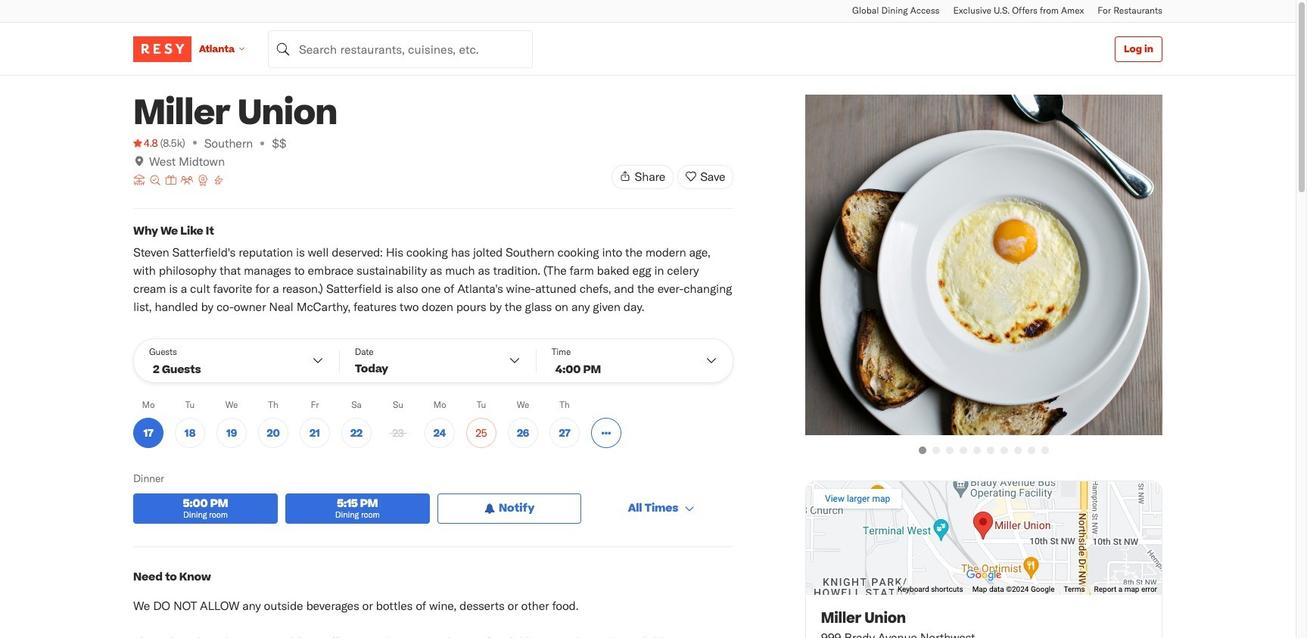 Task type: describe. For each thing, give the bounding box(es) containing it.
Search restaurants, cuisines, etc. text field
[[268, 30, 533, 68]]

4.8 out of 5 stars image
[[133, 136, 158, 151]]



Task type: locate. For each thing, give the bounding box(es) containing it.
None field
[[268, 30, 533, 68]]



Task type: vqa. For each thing, say whether or not it's contained in the screenshot.
5.0 out of 5 stars icon
no



